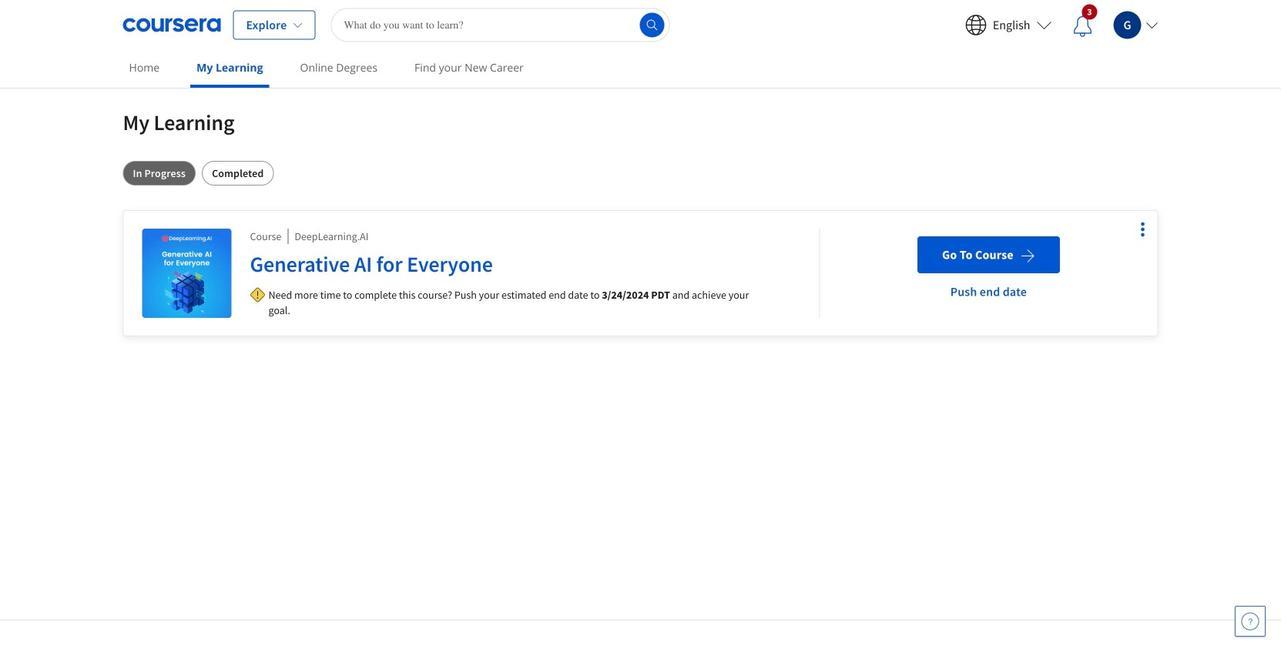 Task type: vqa. For each thing, say whether or not it's contained in the screenshot.
optional
no



Task type: locate. For each thing, give the bounding box(es) containing it.
tab list
[[123, 161, 1159, 186]]

more option for generative ai for everyone image
[[1133, 219, 1154, 240]]

coursera image
[[123, 13, 221, 37]]

None search field
[[331, 8, 670, 42]]

help center image
[[1242, 613, 1260, 631]]



Task type: describe. For each thing, give the bounding box(es) containing it.
generative ai for everyone image
[[142, 229, 232, 318]]

What do you want to learn? text field
[[331, 8, 670, 42]]



